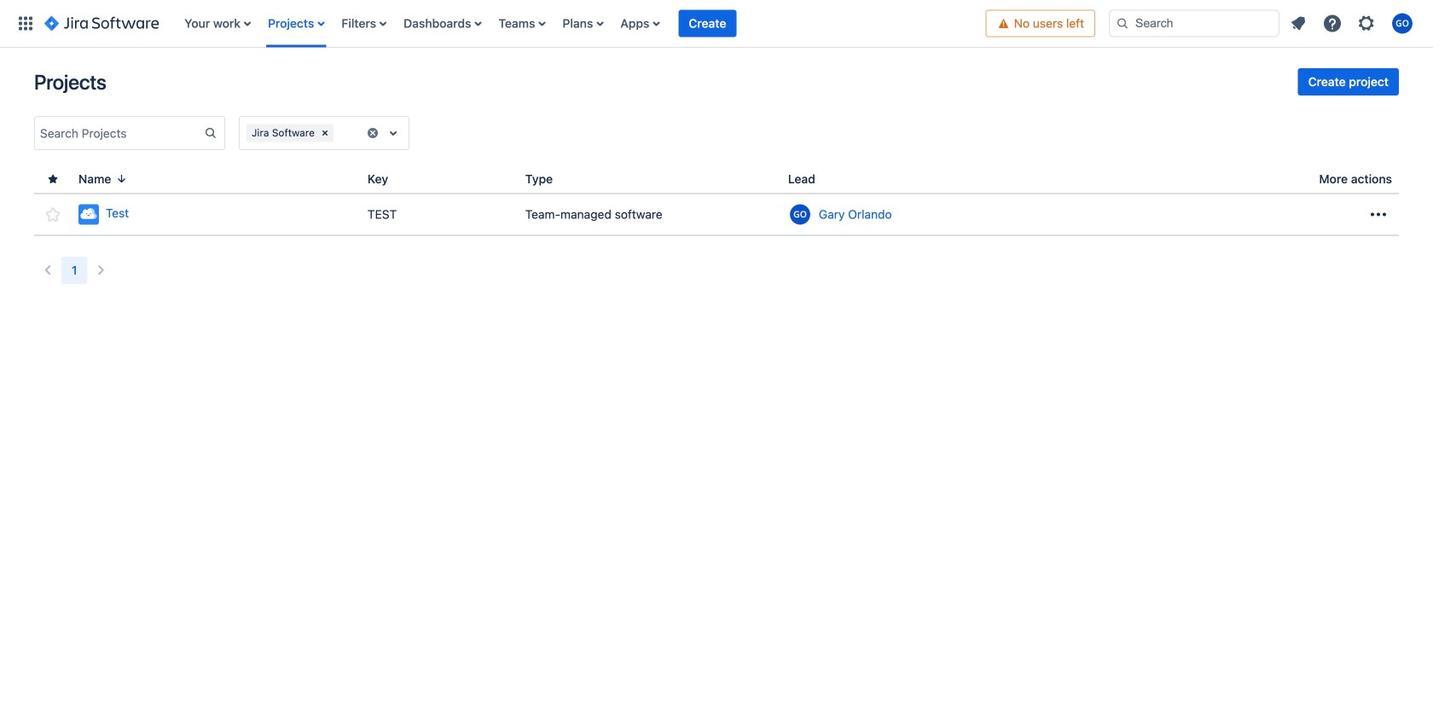 Task type: vqa. For each thing, say whether or not it's contained in the screenshot.
If
no



Task type: locate. For each thing, give the bounding box(es) containing it.
next image
[[91, 260, 111, 281]]

your profile and settings image
[[1393, 13, 1413, 34]]

banner
[[0, 0, 1434, 48]]

group
[[1299, 68, 1400, 96]]

clear image
[[366, 126, 380, 140]]

appswitcher icon image
[[15, 13, 36, 34]]

more image
[[1369, 204, 1389, 225]]

Search Projects text field
[[35, 121, 204, 145]]

clear image
[[318, 126, 332, 140]]

star test image
[[43, 204, 63, 225]]

help image
[[1323, 13, 1343, 34]]

None search field
[[1110, 10, 1280, 37]]

jira software image
[[44, 13, 159, 34], [44, 13, 159, 34]]

list
[[176, 0, 986, 47], [1284, 8, 1424, 39]]

previous image
[[38, 260, 58, 281]]

list item
[[679, 0, 737, 47]]



Task type: describe. For each thing, give the bounding box(es) containing it.
notifications image
[[1289, 13, 1309, 34]]

1 horizontal spatial list
[[1284, 8, 1424, 39]]

open image
[[383, 123, 404, 143]]

primary element
[[10, 0, 986, 47]]

0 horizontal spatial list
[[176, 0, 986, 47]]

settings image
[[1357, 13, 1377, 34]]

Search field
[[1110, 10, 1280, 37]]

search image
[[1116, 17, 1130, 30]]



